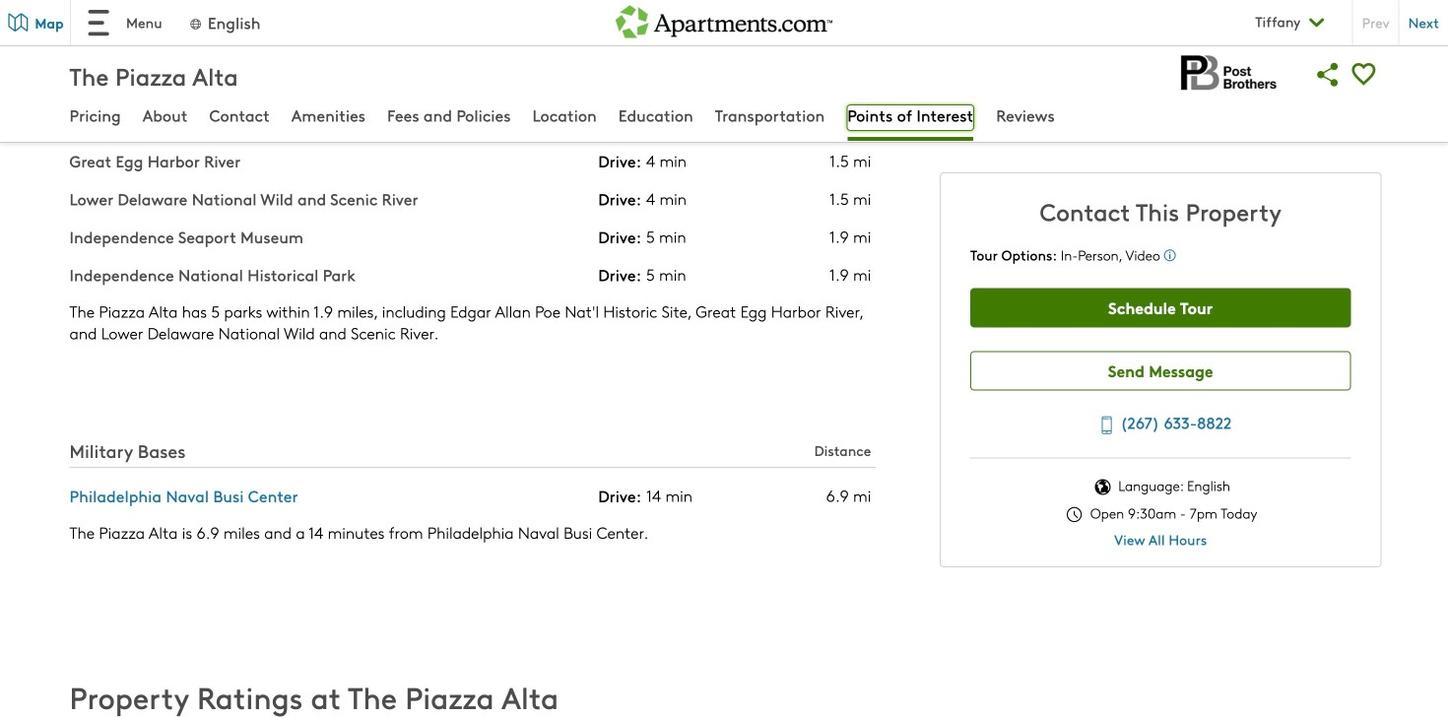 Task type: locate. For each thing, give the bounding box(es) containing it.
apartments.com logo image
[[616, 0, 832, 38]]

more information image
[[1164, 249, 1176, 262]]



Task type: describe. For each thing, give the bounding box(es) containing it.
property management company logo image
[[1173, 51, 1283, 96]]

share listing image
[[1311, 57, 1346, 93]]



